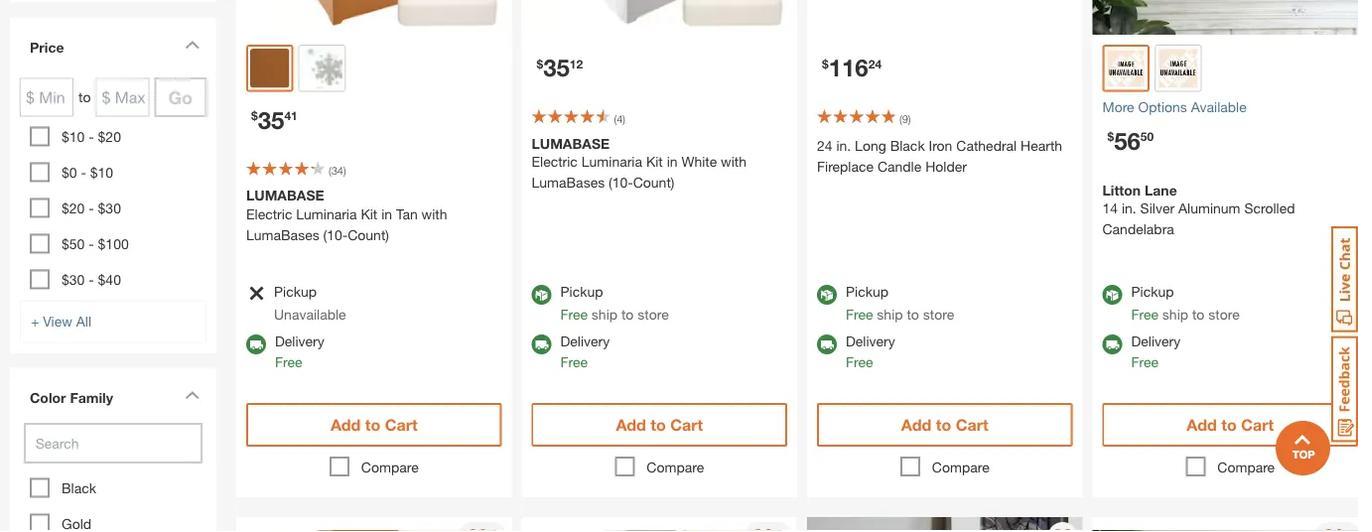 Task type: describe. For each thing, give the bounding box(es) containing it.
3 compare from the left
[[933, 459, 990, 475]]

$10 - $20
[[62, 129, 121, 145]]

electric luminaria kit in tan with lumabases (10-count) image
[[236, 0, 512, 35]]

family
[[70, 390, 113, 406]]

add to cart button for (
[[246, 403, 502, 447]]

candle
[[878, 158, 922, 175]]

lumabase electric luminaria kit in white with lumabases (10-count)
[[532, 135, 747, 191]]

count) for tan
[[348, 226, 389, 243]]

(10- for white
[[609, 174, 633, 191]]

+
[[31, 313, 39, 330]]

+ view all link
[[20, 300, 207, 343]]

0 horizontal spatial (
[[329, 164, 331, 177]]

lumabases for electric luminaria kit in tan with lumabases (10-count)
[[246, 226, 320, 243]]

0 vertical spatial $10
[[62, 129, 85, 145]]

go
[[168, 86, 193, 108]]

holder
[[926, 158, 967, 175]]

black inside 24 in. long black iron cathedral hearth fireplace candle holder
[[891, 137, 925, 154]]

scrolled
[[1245, 200, 1296, 216]]

24 in. long black iron cathedral hearth fireplace candle holder link
[[817, 135, 1073, 177]]

all
[[76, 313, 91, 330]]

white image
[[301, 48, 343, 89]]

$50 - $100
[[62, 236, 129, 252]]

+ view all
[[31, 313, 91, 330]]

color family link
[[20, 378, 207, 424]]

3 pickup from the left
[[846, 283, 889, 299]]

3 available shipping image from the left
[[1103, 335, 1123, 354]]

delivery for (
[[275, 333, 325, 349]]

add to cart for (
[[331, 416, 418, 434]]

gold metal pillar hurricane lamp image
[[808, 517, 1083, 531]]

$40
[[98, 272, 121, 288]]

pickup free ship to store for 116
[[846, 283, 955, 322]]

black link
[[62, 480, 96, 497]]

cart for (
[[385, 416, 418, 434]]

(10- for tan
[[323, 226, 348, 243]]

add to cart for electric luminaria kit in white with lumabases (10-count)
[[616, 416, 703, 434]]

candle/led-weighted holder (set of 100) image
[[236, 517, 512, 531]]

price-range-lowerBound telephone field
[[20, 78, 74, 117]]

options
[[1139, 99, 1188, 115]]

compare for (
[[361, 459, 419, 475]]

display image
[[1325, 529, 1345, 531]]

white
[[682, 153, 717, 170]]

116
[[829, 53, 869, 81]]

0 horizontal spatial $30
[[62, 272, 85, 288]]

3 pickup free ship to store from the left
[[1132, 283, 1240, 322]]

12
[[570, 57, 583, 71]]

lumabase electric luminaria kit in tan with lumabases (10-count)
[[246, 187, 448, 243]]

34
[[331, 164, 344, 177]]

add to cart for 14 in. silver aluminum scrolled candelabra
[[1187, 416, 1275, 434]]

go button
[[154, 77, 207, 117]]

view
[[43, 313, 72, 330]]

candelabra
[[1103, 221, 1175, 237]]

kit for white
[[647, 153, 663, 170]]

add for electric luminaria kit in white with lumabases (10-count)
[[616, 416, 647, 434]]

aluminum
[[1179, 200, 1241, 216]]

3 delivery from the left
[[846, 333, 896, 349]]

limited stock for pickup image
[[246, 285, 265, 302]]

fireplace
[[817, 158, 874, 175]]

$100
[[98, 236, 129, 252]]

- for $50
[[89, 236, 94, 252]]

available
[[1192, 99, 1247, 115]]

brown/tan image
[[250, 49, 290, 88]]

14 in. silver aluminum scrolled candelabra image
[[1093, 0, 1359, 35]]

add for (
[[331, 416, 361, 434]]

14
[[1103, 200, 1119, 216]]

1 horizontal spatial $20
[[98, 129, 121, 145]]

3 store from the left
[[1209, 306, 1240, 322]]

caret icon image for price
[[185, 40, 200, 49]]

delivery free for electric luminaria kit in white with lumabases (10-count)
[[561, 333, 610, 370]]

( 4 )
[[614, 112, 626, 125]]

Search text field
[[25, 424, 202, 463]]

delivery free for (
[[275, 333, 325, 370]]

lumabase for lumabase electric luminaria kit in white with lumabases (10-count)
[[532, 135, 610, 151]]

store for 116
[[924, 306, 955, 322]]

luminaria for tan
[[296, 205, 357, 222]]

with for electric luminaria kit in tan with lumabases (10-count)
[[422, 205, 448, 222]]

56
[[1115, 126, 1141, 154]]

add to cart button for electric luminaria kit in white with lumabases (10-count)
[[532, 403, 788, 447]]

add to cart button for 14 in. silver aluminum scrolled candelabra
[[1103, 403, 1359, 447]]

display image for the candle/led-weighted holder (set of 100) image
[[468, 529, 488, 531]]

in for white
[[667, 153, 678, 170]]

pickup for (
[[274, 283, 317, 299]]

0 vertical spatial $30
[[98, 200, 121, 216]]

ship for 35
[[592, 306, 618, 322]]

35 for $ 35 41
[[258, 105, 284, 133]]

$20 - $30
[[62, 200, 121, 216]]

pickup for electric luminaria kit in white with lumabases (10-count)
[[561, 283, 603, 299]]

compare for electric luminaria kit in white with lumabases (10-count)
[[647, 459, 704, 475]]

24 in. long black iron cathedral hearth fireplace candle holder
[[817, 137, 1063, 175]]

add for 14 in. silver aluminum scrolled candelabra
[[1187, 416, 1218, 434]]

luminaria for white
[[582, 153, 643, 170]]

live chat image
[[1332, 226, 1359, 333]]

$50 - $100 link
[[62, 236, 129, 252]]

compare for 14 in. silver aluminum scrolled candelabra
[[1218, 459, 1276, 475]]

3 delivery free from the left
[[846, 333, 896, 370]]



Task type: vqa. For each thing, say whether or not it's contained in the screenshot.
View
yes



Task type: locate. For each thing, give the bounding box(es) containing it.
more
[[1103, 99, 1135, 115]]

( up candle
[[900, 112, 903, 125]]

1 add to cart from the left
[[331, 416, 418, 434]]

- left '$40' in the left of the page
[[89, 272, 94, 288]]

0 horizontal spatial lumabases
[[246, 226, 320, 243]]

$10 up $0
[[62, 129, 85, 145]]

caret icon image inside color family link
[[185, 391, 200, 400]]

0 vertical spatial lumabases
[[532, 174, 605, 191]]

compare up white luminaria bags (100-count) image
[[1218, 459, 1276, 475]]

count) inside lumabase electric luminaria kit in tan with lumabases (10-count)
[[348, 226, 389, 243]]

4 add from the left
[[1187, 416, 1218, 434]]

1 horizontal spatial $10
[[90, 164, 113, 181]]

gold image
[[1158, 48, 1199, 89]]

add to cart button
[[246, 403, 502, 447], [532, 403, 788, 447], [817, 403, 1073, 447], [1103, 403, 1359, 447]]

2 delivery free from the left
[[561, 333, 610, 370]]

1 pickup free ship to store from the left
[[561, 283, 669, 322]]

) up 'lumabase electric luminaria kit in white with lumabases (10-count)'
[[623, 112, 626, 125]]

caret icon image inside price link
[[185, 40, 200, 49]]

0 vertical spatial 35
[[544, 53, 570, 81]]

1 horizontal spatial store
[[924, 306, 955, 322]]

pickup free ship to store
[[561, 283, 669, 322], [846, 283, 955, 322], [1132, 283, 1240, 322]]

0 horizontal spatial electric
[[246, 205, 292, 222]]

black up candle
[[891, 137, 925, 154]]

0 horizontal spatial lumabase
[[246, 187, 324, 204]]

0 horizontal spatial in.
[[837, 137, 852, 154]]

4 add to cart from the left
[[1187, 416, 1275, 434]]

with
[[721, 153, 747, 170], [422, 205, 448, 222]]

more options available link
[[1103, 97, 1359, 118]]

$ inside "$ 35 41"
[[251, 109, 258, 123]]

24 inside 24 in. long black iron cathedral hearth fireplace candle holder
[[817, 137, 833, 154]]

pickup
[[274, 283, 317, 299], [561, 283, 603, 299], [846, 283, 889, 299], [1132, 283, 1175, 299]]

kit left white
[[647, 153, 663, 170]]

lumabases inside lumabase electric luminaria kit in tan with lumabases (10-count)
[[246, 226, 320, 243]]

0 vertical spatial kit
[[647, 153, 663, 170]]

add to cart
[[331, 416, 418, 434], [616, 416, 703, 434], [902, 416, 989, 434], [1187, 416, 1275, 434]]

with inside 'lumabase electric luminaria kit in white with lumabases (10-count)'
[[721, 153, 747, 170]]

4 cart from the left
[[1242, 416, 1275, 434]]

$0 - $10 link
[[62, 164, 113, 181]]

( 34 )
[[329, 164, 346, 177]]

$ for $ 56 50
[[1108, 130, 1115, 144]]

1 horizontal spatial black
[[891, 137, 925, 154]]

0 vertical spatial luminaria
[[582, 153, 643, 170]]

in.
[[837, 137, 852, 154], [1122, 200, 1137, 216]]

24 up fireplace at the right top of the page
[[817, 137, 833, 154]]

2 horizontal spatial available for pickup image
[[1103, 285, 1123, 305]]

1 display image from the left
[[468, 529, 488, 531]]

2 ship from the left
[[877, 306, 903, 322]]

2 horizontal spatial )
[[909, 112, 911, 125]]

compare
[[361, 459, 419, 475], [647, 459, 704, 475], [933, 459, 990, 475], [1218, 459, 1276, 475]]

$ for $ 35 41
[[251, 109, 258, 123]]

3 add to cart button from the left
[[817, 403, 1073, 447]]

2 pickup from the left
[[561, 283, 603, 299]]

luminaria down 34
[[296, 205, 357, 222]]

electric
[[532, 153, 578, 170], [246, 205, 292, 222]]

1 horizontal spatial ship
[[877, 306, 903, 322]]

in for tan
[[382, 205, 392, 222]]

caret icon image for color family
[[185, 391, 200, 400]]

$30 up $100
[[98, 200, 121, 216]]

black
[[891, 137, 925, 154], [62, 480, 96, 497]]

2 horizontal spatial store
[[1209, 306, 1240, 322]]

3 display image from the left
[[1053, 529, 1073, 531]]

available shipping image for 116
[[817, 335, 837, 354]]

price-range-upperBound telephone field
[[96, 78, 149, 117]]

1 vertical spatial luminaria
[[296, 205, 357, 222]]

$30 - $40 link
[[62, 272, 121, 288]]

( up 'lumabase electric luminaria kit in white with lumabases (10-count)'
[[614, 112, 617, 125]]

3 available for pickup image from the left
[[1103, 285, 1123, 305]]

delivery for electric luminaria kit in white with lumabases (10-count)
[[561, 333, 610, 349]]

available for pickup image for 116
[[817, 285, 837, 305]]

white flame resistant luminaria bags (100-count) image
[[522, 517, 798, 531]]

cathedral
[[957, 137, 1017, 154]]

1 vertical spatial in.
[[1122, 200, 1137, 216]]

in inside 'lumabase electric luminaria kit in white with lumabases (10-count)'
[[667, 153, 678, 170]]

1 vertical spatial kit
[[361, 205, 378, 222]]

electric for electric luminaria kit in tan with lumabases (10-count)
[[246, 205, 292, 222]]

$0
[[62, 164, 77, 181]]

1 add from the left
[[331, 416, 361, 434]]

1 vertical spatial 35
[[258, 105, 284, 133]]

silver image
[[1107, 49, 1146, 88]]

0 vertical spatial in.
[[837, 137, 852, 154]]

ship
[[592, 306, 618, 322], [877, 306, 903, 322], [1163, 306, 1189, 322]]

delivery free
[[275, 333, 325, 370], [561, 333, 610, 370], [846, 333, 896, 370], [1132, 333, 1181, 370]]

luminaria
[[582, 153, 643, 170], [296, 205, 357, 222]]

add
[[331, 416, 361, 434], [616, 416, 647, 434], [902, 416, 932, 434], [1187, 416, 1218, 434]]

0 vertical spatial count)
[[633, 174, 675, 191]]

cart for 14 in. silver aluminum scrolled candelabra
[[1242, 416, 1275, 434]]

( up lumabase electric luminaria kit in tan with lumabases (10-count)
[[329, 164, 331, 177]]

pickup free ship to store for 35
[[561, 283, 669, 322]]

1 horizontal spatial (
[[614, 112, 617, 125]]

iron
[[929, 137, 953, 154]]

0 vertical spatial in
[[667, 153, 678, 170]]

$30
[[98, 200, 121, 216], [62, 272, 85, 288]]

1 vertical spatial black
[[62, 480, 96, 497]]

$ 56 50
[[1108, 126, 1154, 154]]

$ for $ 35 12
[[537, 57, 544, 71]]

luminaria inside 'lumabase electric luminaria kit in white with lumabases (10-count)'
[[582, 153, 643, 170]]

0 horizontal spatial (10-
[[323, 226, 348, 243]]

lumabase inside 'lumabase electric luminaria kit in white with lumabases (10-count)'
[[532, 135, 610, 151]]

lumabase
[[532, 135, 610, 151], [246, 187, 324, 204]]

$20 up $50
[[62, 200, 85, 216]]

electric inside 'lumabase electric luminaria kit in white with lumabases (10-count)'
[[532, 153, 578, 170]]

1 pickup from the left
[[274, 283, 317, 299]]

free
[[561, 306, 588, 322], [846, 306, 874, 322], [1132, 306, 1159, 322], [275, 353, 302, 370], [561, 353, 588, 370], [846, 353, 874, 370], [1132, 353, 1159, 370]]

compare up white flame resistant luminaria bags (100-count) image
[[647, 459, 704, 475]]

lumabase inside lumabase electric luminaria kit in tan with lumabases (10-count)
[[246, 187, 324, 204]]

count)
[[633, 174, 675, 191], [348, 226, 389, 243]]

2 compare from the left
[[647, 459, 704, 475]]

0 horizontal spatial store
[[638, 306, 669, 322]]

1 store from the left
[[638, 306, 669, 322]]

) for 35
[[623, 112, 626, 125]]

3 cart from the left
[[956, 416, 989, 434]]

3 add from the left
[[902, 416, 932, 434]]

0 vertical spatial $20
[[98, 129, 121, 145]]

4 delivery from the left
[[1132, 333, 1181, 349]]

lane
[[1145, 182, 1178, 198]]

count) for white
[[633, 174, 675, 191]]

1 horizontal spatial electric
[[532, 153, 578, 170]]

(10- down ( 4 )
[[609, 174, 633, 191]]

0 vertical spatial with
[[721, 153, 747, 170]]

feedback link image
[[1332, 336, 1359, 443]]

0 horizontal spatial count)
[[348, 226, 389, 243]]

litton
[[1103, 182, 1141, 198]]

1 horizontal spatial lumabase
[[532, 135, 610, 151]]

electric luminaria kit in white with lumabases (10-count) image
[[522, 0, 798, 35]]

)
[[623, 112, 626, 125], [909, 112, 911, 125], [344, 164, 346, 177]]

in. inside litton lane 14 in. silver aluminum scrolled candelabra
[[1122, 200, 1137, 216]]

2 horizontal spatial available shipping image
[[1103, 335, 1123, 354]]

1 vertical spatial electric
[[246, 205, 292, 222]]

- for $20
[[89, 200, 94, 216]]

1 vertical spatial $20
[[62, 200, 85, 216]]

2 display image from the left
[[754, 529, 774, 531]]

$10
[[62, 129, 85, 145], [90, 164, 113, 181]]

1 caret icon image from the top
[[185, 40, 200, 49]]

kit left tan
[[361, 205, 378, 222]]

litton lane 14 in. silver aluminum scrolled candelabra
[[1103, 182, 1296, 237]]

available shipping image for 35
[[532, 335, 552, 354]]

pickup inside the "pickup unavailable"
[[274, 283, 317, 299]]

0 horizontal spatial display image
[[468, 529, 488, 531]]

caret icon image up search text box
[[185, 391, 200, 400]]

0 horizontal spatial )
[[344, 164, 346, 177]]

luminaria inside lumabase electric luminaria kit in tan with lumabases (10-count)
[[296, 205, 357, 222]]

store
[[638, 306, 669, 322], [924, 306, 955, 322], [1209, 306, 1240, 322]]

kit
[[647, 153, 663, 170], [361, 205, 378, 222]]

with right white
[[721, 153, 747, 170]]

long
[[855, 137, 887, 154]]

lumabase down $ 35 12
[[532, 135, 610, 151]]

$ 35 12
[[537, 53, 583, 81]]

1 horizontal spatial $30
[[98, 200, 121, 216]]

0 horizontal spatial pickup free ship to store
[[561, 283, 669, 322]]

1 horizontal spatial luminaria
[[582, 153, 643, 170]]

35 for $ 35 12
[[544, 53, 570, 81]]

2 add to cart button from the left
[[532, 403, 788, 447]]

0 horizontal spatial black
[[62, 480, 96, 497]]

- right $0
[[81, 164, 86, 181]]

price
[[30, 39, 64, 56]]

(10- down 34
[[323, 226, 348, 243]]

electric down $ 35 12
[[532, 153, 578, 170]]

in
[[667, 153, 678, 170], [382, 205, 392, 222]]

white luminaria bags (100-count) image
[[1093, 517, 1359, 531]]

available shipping image
[[532, 335, 552, 354], [817, 335, 837, 354], [1103, 335, 1123, 354]]

0 vertical spatial caret icon image
[[185, 40, 200, 49]]

$10 right $0
[[90, 164, 113, 181]]

kit inside lumabase electric luminaria kit in tan with lumabases (10-count)
[[361, 205, 378, 222]]

(
[[614, 112, 617, 125], [900, 112, 903, 125], [329, 164, 331, 177]]

- right $50
[[89, 236, 94, 252]]

ship for 116
[[877, 306, 903, 322]]

pickup unavailable
[[274, 283, 346, 322]]

delivery
[[275, 333, 325, 349], [561, 333, 610, 349], [846, 333, 896, 349], [1132, 333, 1181, 349]]

4 delivery free from the left
[[1132, 333, 1181, 370]]

in. right the 14
[[1122, 200, 1137, 216]]

price link
[[20, 27, 207, 73]]

with right tan
[[422, 205, 448, 222]]

$ inside $ 35 12
[[537, 57, 544, 71]]

tan
[[396, 205, 418, 222]]

0 horizontal spatial available for pickup image
[[532, 285, 552, 305]]

0 horizontal spatial in
[[382, 205, 392, 222]]

1 vertical spatial count)
[[348, 226, 389, 243]]

(10- inside 'lumabase electric luminaria kit in white with lumabases (10-count)'
[[609, 174, 633, 191]]

unavailable
[[274, 306, 346, 322]]

delivery free for 14 in. silver aluminum scrolled candelabra
[[1132, 333, 1181, 370]]

1 vertical spatial 24
[[817, 137, 833, 154]]

1 compare from the left
[[361, 459, 419, 475]]

cart for electric luminaria kit in white with lumabases (10-count)
[[671, 416, 703, 434]]

1 horizontal spatial 35
[[544, 53, 570, 81]]

1 vertical spatial $30
[[62, 272, 85, 288]]

0 horizontal spatial luminaria
[[296, 205, 357, 222]]

1 horizontal spatial pickup free ship to store
[[846, 283, 955, 322]]

4 pickup from the left
[[1132, 283, 1175, 299]]

cart
[[385, 416, 418, 434], [671, 416, 703, 434], [956, 416, 989, 434], [1242, 416, 1275, 434]]

) up lumabase electric luminaria kit in tan with lumabases (10-count)
[[344, 164, 346, 177]]

0 horizontal spatial 24
[[817, 137, 833, 154]]

count) inside 'lumabase electric luminaria kit in white with lumabases (10-count)'
[[633, 174, 675, 191]]

pickup for 14 in. silver aluminum scrolled candelabra
[[1132, 283, 1175, 299]]

lumabases inside 'lumabase electric luminaria kit in white with lumabases (10-count)'
[[532, 174, 605, 191]]

2 horizontal spatial ship
[[1163, 306, 1189, 322]]

more options available
[[1103, 99, 1247, 115]]

( 9 )
[[900, 112, 911, 125]]

1 available for pickup image from the left
[[532, 285, 552, 305]]

- for $10
[[89, 129, 94, 145]]

lumabase for lumabase electric luminaria kit in tan with lumabases (10-count)
[[246, 187, 324, 204]]

1 cart from the left
[[385, 416, 418, 434]]

3 ship from the left
[[1163, 306, 1189, 322]]

- for $30
[[89, 272, 94, 288]]

- down $0 - $10 at top left
[[89, 200, 94, 216]]

0 vertical spatial black
[[891, 137, 925, 154]]

3 add to cart from the left
[[902, 416, 989, 434]]

( for 35
[[614, 112, 617, 125]]

electric up limited stock for pickup image
[[246, 205, 292, 222]]

35
[[544, 53, 570, 81], [258, 105, 284, 133]]

lumabases for electric luminaria kit in white with lumabases (10-count)
[[532, 174, 605, 191]]

4 add to cart button from the left
[[1103, 403, 1359, 447]]

$30 down $50
[[62, 272, 85, 288]]

) up 24 in. long black iron cathedral hearth fireplace candle holder
[[909, 112, 911, 125]]

1 horizontal spatial in.
[[1122, 200, 1137, 216]]

0 vertical spatial electric
[[532, 153, 578, 170]]

(10-
[[609, 174, 633, 191], [323, 226, 348, 243]]

2 horizontal spatial pickup free ship to store
[[1132, 283, 1240, 322]]

4
[[617, 112, 623, 125]]

0 horizontal spatial ship
[[592, 306, 618, 322]]

1 vertical spatial caret icon image
[[185, 391, 200, 400]]

1 horizontal spatial (10-
[[609, 174, 633, 191]]

2 add to cart from the left
[[616, 416, 703, 434]]

kit inside 'lumabase electric luminaria kit in white with lumabases (10-count)'
[[647, 153, 663, 170]]

available for pickup image
[[532, 285, 552, 305], [817, 285, 837, 305], [1103, 285, 1123, 305]]

luminaria down ( 4 )
[[582, 153, 643, 170]]

2 add from the left
[[616, 416, 647, 434]]

9
[[903, 112, 909, 125]]

- up $0 - $10 at top left
[[89, 129, 94, 145]]

in left white
[[667, 153, 678, 170]]

1 horizontal spatial lumabases
[[532, 174, 605, 191]]

2 available shipping image from the left
[[817, 335, 837, 354]]

caret icon image
[[185, 40, 200, 49], [185, 391, 200, 400]]

$20 - $30 link
[[62, 200, 121, 216]]

compare up gold metal pillar hurricane lamp image
[[933, 459, 990, 475]]

(10- inside lumabase electric luminaria kit in tan with lumabases (10-count)
[[323, 226, 348, 243]]

1 horizontal spatial 24
[[869, 57, 882, 71]]

1 add to cart button from the left
[[246, 403, 502, 447]]

2 pickup free ship to store from the left
[[846, 283, 955, 322]]

1 horizontal spatial available shipping image
[[817, 335, 837, 354]]

display image
[[468, 529, 488, 531], [754, 529, 774, 531], [1053, 529, 1073, 531]]

0 vertical spatial 24
[[869, 57, 882, 71]]

24
[[869, 57, 882, 71], [817, 137, 833, 154]]

$50
[[62, 236, 85, 252]]

4 compare from the left
[[1218, 459, 1276, 475]]

$ 116 24
[[822, 53, 882, 81]]

24 inside $ 116 24
[[869, 57, 882, 71]]

2 cart from the left
[[671, 416, 703, 434]]

1 ship from the left
[[592, 306, 618, 322]]

1 horizontal spatial )
[[623, 112, 626, 125]]

compare up the candle/led-weighted holder (set of 100) image
[[361, 459, 419, 475]]

( for 116
[[900, 112, 903, 125]]

0 vertical spatial (10-
[[609, 174, 633, 191]]

to
[[78, 89, 91, 105], [622, 306, 634, 322], [907, 306, 920, 322], [1193, 306, 1205, 322], [365, 416, 381, 434], [651, 416, 666, 434], [937, 416, 952, 434], [1222, 416, 1237, 434]]

color family
[[30, 390, 113, 406]]

$20 down price-range-upperbound phone field
[[98, 129, 121, 145]]

2 delivery from the left
[[561, 333, 610, 349]]

kit for tan
[[361, 205, 378, 222]]

1 vertical spatial with
[[422, 205, 448, 222]]

available shipping image
[[246, 335, 266, 354]]

24 in. long black iron cathedral hearth fireplace candle holder image
[[808, 0, 1083, 35]]

0 horizontal spatial with
[[422, 205, 448, 222]]

41
[[284, 109, 298, 123]]

-
[[89, 129, 94, 145], [81, 164, 86, 181], [89, 200, 94, 216], [89, 236, 94, 252], [89, 272, 94, 288]]

caret icon image up go
[[185, 40, 200, 49]]

1 vertical spatial in
[[382, 205, 392, 222]]

electric for electric luminaria kit in white with lumabases (10-count)
[[532, 153, 578, 170]]

1 delivery from the left
[[275, 333, 325, 349]]

0 horizontal spatial kit
[[361, 205, 378, 222]]

1 delivery free from the left
[[275, 333, 325, 370]]

in left tan
[[382, 205, 392, 222]]

1 horizontal spatial with
[[721, 153, 747, 170]]

0 horizontal spatial $10
[[62, 129, 85, 145]]

1 available shipping image from the left
[[532, 335, 552, 354]]

electric inside lumabase electric luminaria kit in tan with lumabases (10-count)
[[246, 205, 292, 222]]

with inside lumabase electric luminaria kit in tan with lumabases (10-count)
[[422, 205, 448, 222]]

$20
[[98, 129, 121, 145], [62, 200, 85, 216]]

black down search text box
[[62, 480, 96, 497]]

1 vertical spatial lumabases
[[246, 226, 320, 243]]

0 horizontal spatial $20
[[62, 200, 85, 216]]

lumabases
[[532, 174, 605, 191], [246, 226, 320, 243]]

$ 35 41
[[251, 105, 298, 133]]

50
[[1141, 130, 1154, 144]]

$ inside $ 116 24
[[822, 57, 829, 71]]

0 horizontal spatial available shipping image
[[532, 335, 552, 354]]

display image for white flame resistant luminaria bags (100-count) image
[[754, 529, 774, 531]]

1 horizontal spatial kit
[[647, 153, 663, 170]]

1 vertical spatial lumabase
[[246, 187, 324, 204]]

24 up long
[[869, 57, 882, 71]]

2 horizontal spatial display image
[[1053, 529, 1073, 531]]

2 caret icon image from the top
[[185, 391, 200, 400]]

2 store from the left
[[924, 306, 955, 322]]

1 vertical spatial (10-
[[323, 226, 348, 243]]

2 horizontal spatial (
[[900, 112, 903, 125]]

$30 - $40
[[62, 272, 121, 288]]

1 horizontal spatial display image
[[754, 529, 774, 531]]

) for 116
[[909, 112, 911, 125]]

hearth
[[1021, 137, 1063, 154]]

2 available for pickup image from the left
[[817, 285, 837, 305]]

silver
[[1141, 200, 1175, 216]]

with for electric luminaria kit in white with lumabases (10-count)
[[721, 153, 747, 170]]

1 vertical spatial $10
[[90, 164, 113, 181]]

1 horizontal spatial available for pickup image
[[817, 285, 837, 305]]

delivery for 14 in. silver aluminum scrolled candelabra
[[1132, 333, 1181, 349]]

$10 - $20 link
[[62, 129, 121, 145]]

$
[[537, 57, 544, 71], [822, 57, 829, 71], [251, 109, 258, 123], [1108, 130, 1115, 144]]

0 vertical spatial lumabase
[[532, 135, 610, 151]]

1 horizontal spatial in
[[667, 153, 678, 170]]

$0 - $10
[[62, 164, 113, 181]]

0 horizontal spatial 35
[[258, 105, 284, 133]]

available for pickup image for 35
[[532, 285, 552, 305]]

1 horizontal spatial count)
[[633, 174, 675, 191]]

in inside lumabase electric luminaria kit in tan with lumabases (10-count)
[[382, 205, 392, 222]]

color
[[30, 390, 66, 406]]

in. up fireplace at the right top of the page
[[837, 137, 852, 154]]

in. inside 24 in. long black iron cathedral hearth fireplace candle holder
[[837, 137, 852, 154]]

- for $0
[[81, 164, 86, 181]]

store for 35
[[638, 306, 669, 322]]

$ inside $ 56 50
[[1108, 130, 1115, 144]]

lumabase down "$ 35 41"
[[246, 187, 324, 204]]

$ for $ 116 24
[[822, 57, 829, 71]]



